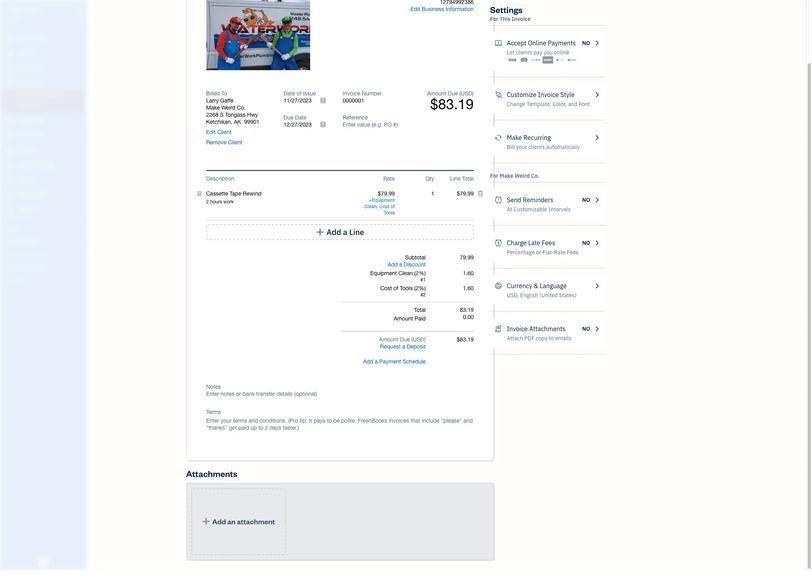 Task type: describe. For each thing, give the bounding box(es) containing it.
2 vertical spatial make
[[500, 173, 514, 180]]

billed to larry gaffe make weird co. 2268 s tongass hwy ketchikan, ak  99901 edit client remove client
[[206, 90, 260, 146]]

1
[[423, 278, 426, 283]]

intervals
[[549, 206, 571, 213]]

pay
[[534, 49, 543, 56]]

chevronright image for accept online payments
[[594, 38, 601, 48]]

currency & language
[[507, 282, 567, 290]]

add for attachment
[[212, 518, 226, 527]]

amount for $83.19
[[427, 90, 447, 97]]

business
[[422, 6, 444, 12]]

1 vertical spatial rate
[[555, 249, 566, 256]]

money image
[[5, 177, 15, 184]]

customizable
[[514, 206, 548, 213]]

request a deposit button
[[380, 344, 426, 351]]

no for send reminders
[[583, 197, 591, 204]]

delete image
[[240, 27, 278, 35]]

recurring
[[524, 134, 551, 142]]

online
[[554, 49, 570, 56]]

date of issue
[[284, 90, 316, 97]]

to
[[549, 335, 554, 342]]

inc
[[30, 7, 42, 15]]

number
[[362, 90, 382, 97]]

edit business information
[[411, 6, 474, 12]]

clean inside subtotal add a discount equipment clean (2%) # 1 cost of tools (2%) # 2
[[399, 270, 413, 277]]

invoice image
[[5, 79, 15, 87]]

1 vertical spatial client
[[228, 139, 242, 146]]

paintbrush image
[[495, 90, 502, 100]]

( for $83.19
[[460, 90, 461, 97]]

chevronright image for no
[[594, 195, 601, 205]]

usd for $83.19
[[461, 90, 473, 97]]

reminders
[[523, 196, 554, 204]]

(united
[[540, 292, 558, 299]]

of inside subtotal add a discount equipment clean (2%) # 1 cost of tools (2%) # 2
[[394, 285, 399, 292]]

amount due ( usd ) request a deposit
[[379, 337, 426, 350]]

a inside the amount due ( usd ) request a deposit
[[402, 344, 405, 350]]

0.00
[[463, 314, 474, 321]]

charge late fees
[[507, 239, 556, 247]]

ketchikan,
[[206, 119, 232, 125]]

pdf
[[525, 335, 535, 342]]

12/27/2023 button
[[284, 121, 331, 128]]

mastercard image
[[519, 56, 530, 64]]

visa image
[[507, 56, 518, 64]]

apple pay image
[[555, 56, 566, 64]]

s
[[220, 112, 224, 118]]

late
[[528, 239, 541, 247]]

add an attachment button
[[191, 489, 286, 556]]

discount
[[404, 262, 426, 268]]

for make weird co.
[[490, 173, 540, 180]]

&
[[534, 282, 539, 290]]

a inside button
[[343, 227, 348, 237]]

add a payment schedule
[[363, 359, 426, 365]]

language
[[540, 282, 567, 290]]

to
[[222, 90, 227, 97]]

due for $83.19
[[448, 90, 458, 97]]

Enter an Item Description text field
[[206, 199, 356, 205]]

Issue date in MM/DD/YYYY format text field
[[284, 98, 331, 104]]

+
[[369, 198, 372, 203]]

payments
[[548, 39, 576, 47]]

automatically
[[547, 144, 580, 151]]

invoice up enter an invoice # 'text field' in the left top of the page
[[343, 90, 361, 97]]

turtle inc owner
[[6, 7, 42, 22]]

,
[[377, 204, 378, 210]]

gaffe
[[220, 98, 234, 104]]

0 horizontal spatial attachments
[[186, 469, 238, 480]]

) for $83.19
[[473, 90, 474, 97]]

larry
[[206, 98, 219, 104]]

delete
[[240, 27, 259, 35]]

no for accept online payments
[[583, 39, 591, 47]]

equipment inside subtotal add a discount equipment clean (2%) # 1 cost of tools (2%) # 2
[[371, 270, 397, 277]]

bars image
[[197, 190, 202, 197]]

Item Quantity text field
[[423, 191, 435, 197]]

cost inside subtotal add a discount equipment clean (2%) # 1 cost of tools (2%) # 2
[[381, 285, 392, 292]]

a inside dropdown button
[[375, 359, 378, 365]]

image
[[260, 27, 278, 35]]

amount due ( usd ) $83.19
[[427, 90, 474, 113]]

at customizable intervals
[[507, 206, 571, 213]]

issue
[[303, 90, 316, 97]]

items and services image
[[6, 252, 85, 258]]

invoice inside settings for this invoice
[[512, 15, 531, 23]]

1 horizontal spatial fees
[[567, 249, 579, 256]]

2
[[423, 293, 426, 298]]

american express image
[[543, 56, 554, 64]]

1 horizontal spatial co.
[[532, 173, 540, 180]]

team members image
[[6, 239, 85, 246]]

total amount paid
[[394, 307, 426, 322]]

you
[[544, 49, 553, 56]]

date inside due date 12/27/2023
[[295, 115, 307, 121]]

invoice number
[[343, 90, 382, 97]]

due for request
[[400, 337, 410, 343]]

chevronright image for charge late fees
[[594, 239, 601, 248]]

make recurring
[[507, 134, 551, 142]]

0 vertical spatial attachments
[[530, 325, 566, 333]]

cost inside , cost of tools
[[380, 204, 390, 210]]

chevronright image for invoice attachments
[[594, 325, 601, 334]]

deposit
[[407, 344, 426, 350]]

discover image
[[531, 56, 542, 64]]

Reference Number text field
[[343, 122, 399, 128]]

invoice up change template, color, and font
[[538, 91, 559, 99]]

customize invoice style
[[507, 91, 575, 99]]

percentage
[[507, 249, 535, 256]]

invoices image
[[495, 325, 502, 334]]

latefees image
[[495, 239, 502, 248]]

due inside due date 12/27/2023
[[284, 115, 294, 121]]

Enter an Invoice # text field
[[343, 98, 365, 104]]

1 vertical spatial $83.19
[[457, 337, 474, 343]]

remove
[[206, 139, 227, 146]]

0 vertical spatial clients
[[516, 49, 533, 56]]

usd, english (united states)
[[507, 292, 577, 299]]

estimate image
[[5, 64, 15, 72]]

online
[[528, 39, 547, 47]]

0 vertical spatial fees
[[542, 239, 556, 247]]

accept online payments
[[507, 39, 576, 47]]

apps image
[[6, 227, 85, 233]]

bank connections image
[[6, 265, 85, 271]]

let clients pay you online
[[507, 49, 570, 56]]

subtotal
[[405, 255, 426, 261]]

owner
[[6, 16, 21, 22]]

accept
[[507, 39, 527, 47]]

english
[[520, 292, 538, 299]]

add a line
[[327, 227, 365, 237]]

subtotal add a discount equipment clean (2%) # 1 cost of tools (2%) # 2
[[371, 255, 426, 298]]

onlinesales image
[[495, 38, 502, 48]]

and
[[569, 101, 578, 108]]

paid
[[415, 316, 426, 322]]

2268
[[206, 112, 219, 118]]

chart image
[[5, 192, 15, 199]]

2 chevronright image from the top
[[594, 90, 601, 100]]

billed
[[206, 90, 220, 97]]



Task type: locate. For each thing, give the bounding box(es) containing it.
this
[[500, 15, 511, 23]]

0 vertical spatial client
[[217, 129, 232, 135]]

date
[[284, 90, 295, 97], [295, 115, 307, 121]]

attach
[[507, 335, 523, 342]]

edit inside button
[[411, 6, 420, 12]]

rate right or
[[555, 249, 566, 256]]

# down the 1
[[421, 293, 423, 298]]

0 horizontal spatial line
[[349, 227, 365, 237]]

make down larry
[[206, 105, 220, 111]]

for left this
[[490, 15, 499, 23]]

0 horizontal spatial )
[[425, 337, 426, 343]]

( left "paintbrush" icon
[[460, 90, 461, 97]]

cost
[[380, 204, 390, 210], [381, 285, 392, 292]]

line inside button
[[349, 227, 365, 237]]

usd,
[[507, 292, 519, 299]]

make inside 'billed to larry gaffe make weird co. 2268 s tongass hwy ketchikan, ak  99901 edit client remove client'
[[206, 105, 220, 111]]

equipment down add a discount button
[[371, 270, 397, 277]]

clients down recurring
[[529, 144, 545, 151]]

1 horizontal spatial usd
[[461, 90, 473, 97]]

fees
[[542, 239, 556, 247], [567, 249, 579, 256]]

clean inside equipment clean
[[365, 204, 377, 210]]

client up "remove client" button at the top left of the page
[[217, 129, 232, 135]]

template,
[[527, 101, 552, 108]]

add inside the add a line button
[[327, 227, 341, 237]]

amount inside total amount paid
[[394, 316, 413, 322]]

of left issue
[[297, 90, 302, 97]]

0 vertical spatial co.
[[237, 105, 246, 111]]

) up deposit
[[425, 337, 426, 343]]

4 no from the top
[[583, 326, 591, 333]]

(2%)
[[415, 270, 426, 277], [415, 285, 426, 292]]

0 horizontal spatial weird
[[221, 105, 236, 111]]

1 vertical spatial for
[[490, 173, 499, 180]]

2 vertical spatial due
[[400, 337, 410, 343]]

co. up tongass
[[237, 105, 246, 111]]

no for invoice attachments
[[583, 326, 591, 333]]

1 vertical spatial fees
[[567, 249, 579, 256]]

no for charge late fees
[[583, 240, 591, 247]]

add left the 'payment' at the left bottom
[[363, 359, 373, 365]]

turtle
[[6, 7, 29, 15]]

0 vertical spatial total
[[462, 176, 474, 182]]

at
[[507, 206, 513, 213]]

edit left the business
[[411, 6, 420, 12]]

currency
[[507, 282, 533, 290]]

invoice up attach
[[507, 325, 528, 333]]

no
[[583, 39, 591, 47], [583, 197, 591, 204], [583, 240, 591, 247], [583, 326, 591, 333]]

amount
[[427, 90, 447, 97], [394, 316, 413, 322], [379, 337, 399, 343]]

an
[[228, 518, 236, 527]]

equipment
[[372, 198, 395, 203], [371, 270, 397, 277]]

schedule
[[403, 359, 426, 365]]

1 chevronright image from the top
[[594, 133, 601, 143]]

0 vertical spatial weird
[[221, 105, 236, 111]]

Item Rate (USD) text field
[[378, 191, 395, 197]]

equipment inside equipment clean
[[372, 198, 395, 203]]

2 (2%) from the top
[[415, 285, 426, 292]]

latereminders image
[[495, 195, 502, 205]]

qty
[[426, 176, 435, 182]]

make up bill on the right top
[[507, 134, 522, 142]]

emails
[[556, 335, 572, 342]]

1 vertical spatial make
[[507, 134, 522, 142]]

client right remove
[[228, 139, 242, 146]]

client image
[[5, 49, 15, 57]]

1 vertical spatial (2%)
[[415, 285, 426, 292]]

add left an
[[212, 518, 226, 527]]

usd inside the amount due ( usd ) request a deposit
[[413, 337, 425, 343]]

1 (2%) from the top
[[415, 270, 426, 277]]

1 horizontal spatial (
[[460, 90, 461, 97]]

0 vertical spatial $83.19
[[431, 96, 474, 113]]

line up line total (usd) text field
[[451, 176, 461, 182]]

(2%) up the 1
[[415, 270, 426, 277]]

attach pdf copy to emails
[[507, 335, 572, 342]]

for inside settings for this invoice
[[490, 15, 499, 23]]

0 vertical spatial edit
[[411, 6, 420, 12]]

1 vertical spatial cost
[[381, 285, 392, 292]]

add a line button
[[206, 225, 474, 240]]

0 horizontal spatial total
[[414, 307, 426, 314]]

) left "paintbrush" icon
[[473, 90, 474, 97]]

plus image
[[316, 229, 325, 237]]

edit client button
[[206, 129, 232, 136]]

1 vertical spatial co.
[[532, 173, 540, 180]]

usd inside amount due ( usd ) $83.19
[[461, 90, 473, 97]]

co. up reminders
[[532, 173, 540, 180]]

client
[[217, 129, 232, 135], [228, 139, 242, 146]]

0 horizontal spatial rate
[[384, 176, 395, 182]]

of
[[297, 90, 302, 97], [391, 204, 395, 210], [394, 285, 399, 292]]

( inside the amount due ( usd ) request a deposit
[[412, 337, 413, 343]]

add
[[327, 227, 341, 237], [388, 262, 398, 268], [363, 359, 373, 365], [212, 518, 226, 527]]

refresh image
[[495, 133, 502, 143]]

chevronright image
[[594, 133, 601, 143], [594, 195, 601, 205]]

a left the 'payment' at the left bottom
[[375, 359, 378, 365]]

line right plus image at the left top of the page
[[349, 227, 365, 237]]

0 vertical spatial #
[[421, 278, 423, 283]]

delete line item image
[[478, 190, 484, 197]]

clean down add a discount button
[[399, 270, 413, 277]]

( for request
[[412, 337, 413, 343]]

1 horizontal spatial total
[[462, 176, 474, 182]]

0 vertical spatial clean
[[365, 204, 377, 210]]

4 chevronright image from the top
[[594, 282, 601, 291]]

cost right ,
[[380, 204, 390, 210]]

1.60 down 79.99
[[463, 270, 474, 277]]

equipment clean
[[365, 198, 395, 210]]

( inside amount due ( usd ) $83.19
[[460, 90, 461, 97]]

dashboard image
[[5, 34, 15, 42]]

, cost of tools
[[377, 204, 395, 216]]

$83.19 inside amount due ( usd ) $83.19
[[431, 96, 474, 113]]

83.19
[[460, 307, 474, 314]]

project image
[[5, 146, 15, 154]]

# up 2 on the bottom
[[421, 278, 423, 283]]

line
[[451, 176, 461, 182], [349, 227, 365, 237]]

( up deposit
[[412, 337, 413, 343]]

(2%) up 2 on the bottom
[[415, 285, 426, 292]]

hwy
[[247, 112, 258, 118]]

of inside , cost of tools
[[391, 204, 395, 210]]

request
[[380, 344, 401, 350]]

cost down add a discount button
[[381, 285, 392, 292]]

information
[[446, 6, 474, 12]]

a inside subtotal add a discount equipment clean (2%) # 1 cost of tools (2%) # 2
[[400, 262, 403, 268]]

0 horizontal spatial clean
[[365, 204, 377, 210]]

states)
[[559, 292, 577, 299]]

0 vertical spatial chevronright image
[[594, 133, 601, 143]]

chevronright image for make recurring
[[594, 133, 601, 143]]

1 horizontal spatial attachments
[[530, 325, 566, 333]]

12/27/2023
[[284, 122, 312, 128]]

1 vertical spatial amount
[[394, 316, 413, 322]]

clean
[[365, 204, 377, 210], [399, 270, 413, 277]]

total up 'paid'
[[414, 307, 426, 314]]

total
[[462, 176, 474, 182], [414, 307, 426, 314]]

plus image
[[202, 518, 211, 526]]

0 vertical spatial amount
[[427, 90, 447, 97]]

2 vertical spatial amount
[[379, 337, 399, 343]]

0 vertical spatial tools
[[384, 210, 395, 216]]

0 horizontal spatial fees
[[542, 239, 556, 247]]

add inside subtotal add a discount equipment clean (2%) # 1 cost of tools (2%) # 2
[[388, 262, 398, 268]]

0 horizontal spatial co.
[[237, 105, 246, 111]]

due inside amount due ( usd ) $83.19
[[448, 90, 458, 97]]

2 # from the top
[[421, 293, 423, 298]]

add left discount on the top of page
[[388, 262, 398, 268]]

2 vertical spatial of
[[394, 285, 399, 292]]

a left discount on the top of page
[[400, 262, 403, 268]]

bill your clients automatically
[[507, 144, 580, 151]]

1 vertical spatial clients
[[529, 144, 545, 151]]

bank image
[[567, 56, 578, 64]]

a right plus image at the left top of the page
[[343, 227, 348, 237]]

usd
[[461, 90, 473, 97], [413, 337, 425, 343]]

rate up item rate (usd) text box
[[384, 176, 395, 182]]

customize
[[507, 91, 537, 99]]

0 vertical spatial of
[[297, 90, 302, 97]]

tools down add a discount button
[[400, 285, 413, 292]]

freshbooks image
[[37, 558, 50, 568]]

send reminders
[[507, 196, 554, 204]]

tools down equipment clean
[[384, 210, 395, 216]]

Enter an Item Name text field
[[206, 190, 356, 197]]

1 for from the top
[[490, 15, 499, 23]]

rate
[[384, 176, 395, 182], [555, 249, 566, 256]]

add inside add a payment schedule dropdown button
[[363, 359, 373, 365]]

0 horizontal spatial edit
[[206, 129, 216, 135]]

expense image
[[5, 131, 15, 139]]

amount inside the amount due ( usd ) request a deposit
[[379, 337, 399, 343]]

1 no from the top
[[583, 39, 591, 47]]

tools inside , cost of tools
[[384, 210, 395, 216]]

timer image
[[5, 162, 15, 169]]

color,
[[553, 101, 567, 108]]

weird down gaffe
[[221, 105, 236, 111]]

1 vertical spatial 1.60
[[463, 285, 474, 292]]

2 chevronright image from the top
[[594, 195, 601, 205]]

for up latereminders icon
[[490, 173, 499, 180]]

settings
[[490, 4, 523, 15]]

1 vertical spatial (
[[412, 337, 413, 343]]

1 vertical spatial usd
[[413, 337, 425, 343]]

0 vertical spatial equipment
[[372, 198, 395, 203]]

a left deposit
[[402, 344, 405, 350]]

0 vertical spatial cost
[[380, 204, 390, 210]]

weird inside 'billed to larry gaffe make weird co. 2268 s tongass hwy ketchikan, ak  99901 edit client remove client'
[[221, 105, 236, 111]]

1 horizontal spatial )
[[473, 90, 474, 97]]

of down add a discount button
[[394, 285, 399, 292]]

send
[[507, 196, 522, 204]]

add for payment
[[363, 359, 373, 365]]

invoice right this
[[512, 15, 531, 23]]

date up "issue date in mm/dd/yyyy format" text box in the top left of the page
[[284, 90, 295, 97]]

amount inside amount due ( usd ) $83.19
[[427, 90, 447, 97]]

1 horizontal spatial tools
[[400, 285, 413, 292]]

tools inside subtotal add a discount equipment clean (2%) # 1 cost of tools (2%) # 2
[[400, 285, 413, 292]]

currencyandlanguage image
[[495, 282, 502, 291]]

1 vertical spatial weird
[[515, 173, 530, 180]]

1 # from the top
[[421, 278, 423, 283]]

edit business information button
[[411, 6, 474, 13]]

2 1.60 from the top
[[463, 285, 474, 292]]

1 vertical spatial #
[[421, 293, 423, 298]]

payment
[[380, 359, 401, 365]]

0 vertical spatial due
[[448, 90, 458, 97]]

usd up deposit
[[413, 337, 425, 343]]

0 vertical spatial make
[[206, 105, 220, 111]]

reference
[[343, 115, 368, 121]]

line total
[[451, 176, 474, 182]]

invoice
[[512, 15, 531, 23], [343, 90, 361, 97], [538, 91, 559, 99], [507, 325, 528, 333]]

settings image
[[6, 277, 85, 284]]

terms
[[206, 409, 221, 416]]

add a payment schedule button
[[348, 359, 426, 366]]

total up line total (usd) text field
[[462, 176, 474, 182]]

) inside amount due ( usd ) $83.19
[[473, 90, 474, 97]]

clients down accept
[[516, 49, 533, 56]]

let
[[507, 49, 515, 56]]

1 vertical spatial clean
[[399, 270, 413, 277]]

0 vertical spatial date
[[284, 90, 295, 97]]

1 vertical spatial total
[[414, 307, 426, 314]]

0 horizontal spatial due
[[284, 115, 294, 121]]

1 vertical spatial )
[[425, 337, 426, 343]]

1 horizontal spatial clean
[[399, 270, 413, 277]]

edit inside 'billed to larry gaffe make weird co. 2268 s tongass hwy ketchikan, ak  99901 edit client remove client'
[[206, 129, 216, 135]]

clean down +
[[365, 204, 377, 210]]

font
[[579, 101, 590, 108]]

2 no from the top
[[583, 197, 591, 204]]

3 no from the top
[[583, 240, 591, 247]]

0 vertical spatial for
[[490, 15, 499, 23]]

notes
[[206, 384, 221, 391]]

copy
[[536, 335, 548, 342]]

your
[[516, 144, 527, 151]]

0 vertical spatial rate
[[384, 176, 395, 182]]

fees right flat-
[[567, 249, 579, 256]]

0 vertical spatial 1.60
[[463, 270, 474, 277]]

1.60 up 83.19
[[463, 285, 474, 292]]

due inside the amount due ( usd ) request a deposit
[[400, 337, 410, 343]]

1 vertical spatial due
[[284, 115, 294, 121]]

fees up flat-
[[542, 239, 556, 247]]

79.99
[[460, 255, 474, 261]]

0 vertical spatial (
[[460, 90, 461, 97]]

amount for request
[[379, 337, 399, 343]]

equipment down item rate (usd) text box
[[372, 198, 395, 203]]

1 horizontal spatial line
[[451, 176, 461, 182]]

of down item rate (usd) text box
[[391, 204, 395, 210]]

due
[[448, 90, 458, 97], [284, 115, 294, 121], [400, 337, 410, 343]]

0 horizontal spatial tools
[[384, 210, 395, 216]]

0 horizontal spatial usd
[[413, 337, 425, 343]]

due date 12/27/2023
[[284, 115, 312, 128]]

Line Total (USD) text field
[[457, 191, 474, 197]]

flat-
[[543, 249, 555, 256]]

5 chevronright image from the top
[[594, 325, 601, 334]]

1 horizontal spatial edit
[[411, 6, 420, 12]]

Notes text field
[[206, 391, 474, 398]]

1 horizontal spatial due
[[400, 337, 410, 343]]

0 vertical spatial line
[[451, 176, 461, 182]]

report image
[[5, 207, 15, 214]]

settings for this invoice
[[490, 4, 531, 23]]

weird up send reminders
[[515, 173, 530, 180]]

0 horizontal spatial (
[[412, 337, 413, 343]]

tongass
[[225, 112, 246, 118]]

add right plus image at the left top of the page
[[327, 227, 341, 237]]

2 horizontal spatial due
[[448, 90, 458, 97]]

add a discount button
[[388, 261, 426, 269]]

1 vertical spatial of
[[391, 204, 395, 210]]

1 vertical spatial tools
[[400, 285, 413, 292]]

1 vertical spatial attachments
[[186, 469, 238, 480]]

add for line
[[327, 227, 341, 237]]

) inside the amount due ( usd ) request a deposit
[[425, 337, 426, 343]]

add inside add an attachment button
[[212, 518, 226, 527]]

usd left "paintbrush" icon
[[461, 90, 473, 97]]

usd for request
[[413, 337, 425, 343]]

edit up remove
[[206, 129, 216, 135]]

1 1.60 from the top
[[463, 270, 474, 277]]

1 horizontal spatial weird
[[515, 173, 530, 180]]

add an attachment
[[212, 518, 275, 527]]

payment image
[[5, 116, 15, 124]]

chevronright image
[[594, 38, 601, 48], [594, 90, 601, 100], [594, 239, 601, 248], [594, 282, 601, 291], [594, 325, 601, 334]]

(
[[460, 90, 461, 97], [412, 337, 413, 343]]

1 vertical spatial chevronright image
[[594, 195, 601, 205]]

Terms text field
[[206, 418, 474, 432]]

1 horizontal spatial rate
[[555, 249, 566, 256]]

1 chevronright image from the top
[[594, 38, 601, 48]]

date up 12/27/2023
[[295, 115, 307, 121]]

main element
[[0, 0, 107, 571]]

or
[[536, 249, 542, 256]]

co. inside 'billed to larry gaffe make weird co. 2268 s tongass hwy ketchikan, ak  99901 edit client remove client'
[[237, 105, 246, 111]]

1 vertical spatial edit
[[206, 129, 216, 135]]

total inside total amount paid
[[414, 307, 426, 314]]

co.
[[237, 105, 246, 111], [532, 173, 540, 180]]

0 vertical spatial )
[[473, 90, 474, 97]]

0 vertical spatial (2%)
[[415, 270, 426, 277]]

1 vertical spatial equipment
[[371, 270, 397, 277]]

percentage or flat-rate fees
[[507, 249, 579, 256]]

1 vertical spatial date
[[295, 115, 307, 121]]

3 chevronright image from the top
[[594, 239, 601, 248]]

2 for from the top
[[490, 173, 499, 180]]

make up send
[[500, 173, 514, 180]]

1 vertical spatial line
[[349, 227, 365, 237]]

0 vertical spatial usd
[[461, 90, 473, 97]]

change template, color, and font
[[507, 101, 590, 108]]

) for request
[[425, 337, 426, 343]]



Task type: vqa. For each thing, say whether or not it's contained in the screenshot.
1st NO from the bottom of the page
yes



